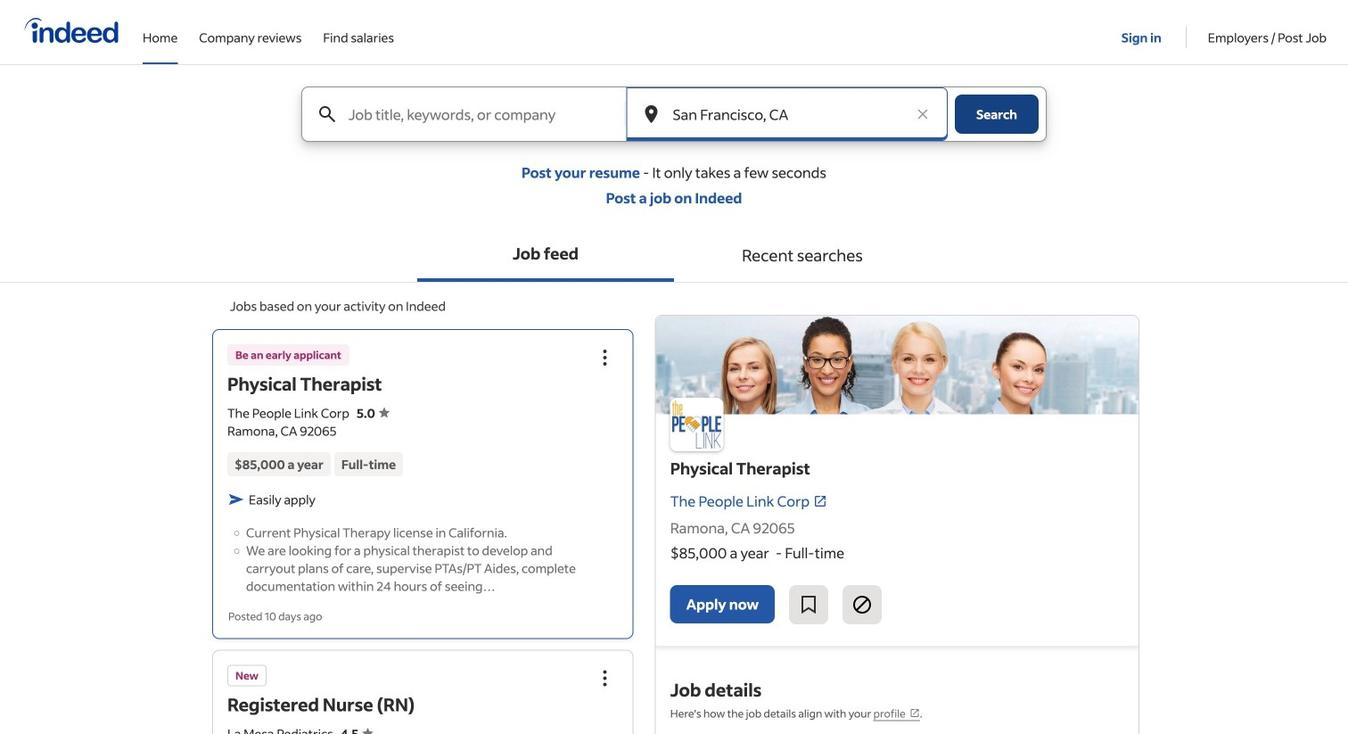 Task type: vqa. For each thing, say whether or not it's contained in the screenshot.
job preferences (opens in a new window) IMAGE
yes



Task type: locate. For each thing, give the bounding box(es) containing it.
5.0 out of five stars rating image
[[357, 405, 390, 421]]

None search field
[[287, 87, 1062, 163]]

the people link corp logo image
[[656, 316, 1139, 414], [671, 398, 724, 452]]

tab list
[[0, 228, 1349, 283]]

main content
[[0, 87, 1349, 734]]

job preferences (opens in a new window) image
[[910, 708, 920, 719]]

the people link corp (opens in a new tab) image
[[814, 494, 828, 508]]



Task type: describe. For each thing, give the bounding box(es) containing it.
search: Job title, keywords, or company text field
[[345, 87, 624, 141]]

4.5 out of five stars rating image
[[341, 726, 373, 734]]

save this job image
[[799, 594, 820, 616]]

job actions for physical therapist is collapsed image
[[595, 347, 616, 368]]

job actions for registered nurse (rn) is collapsed image
[[595, 668, 616, 689]]

Edit location text field
[[670, 87, 906, 141]]

not interested image
[[852, 594, 874, 616]]

clear location input image
[[914, 105, 932, 123]]



